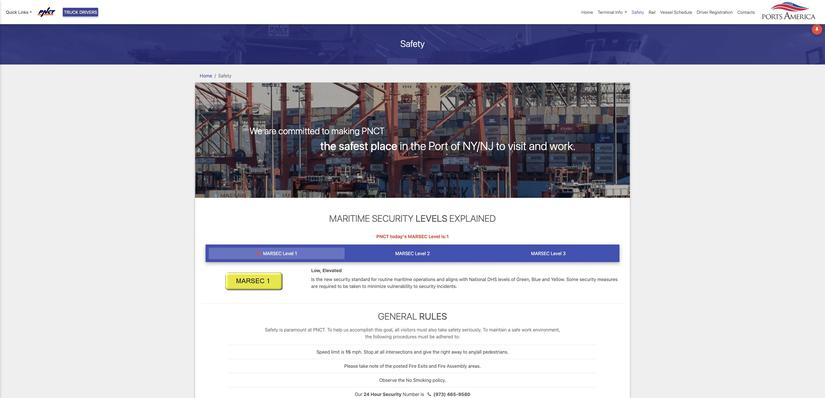 Task type: locate. For each thing, give the bounding box(es) containing it.
explained
[[450, 213, 496, 224]]

levels up is:1
[[416, 213, 448, 224]]

0 horizontal spatial home
[[200, 73, 212, 78]]

2 fire from the left
[[438, 364, 446, 369]]

marsec
[[408, 234, 428, 239], [263, 251, 282, 256], [396, 251, 414, 256], [532, 251, 550, 256]]

level left the 2
[[415, 251, 426, 256]]

1 vertical spatial are
[[311, 284, 318, 289]]

all right stop
[[380, 349, 385, 355]]

tab list
[[206, 245, 620, 262]]

1 horizontal spatial all
[[395, 327, 400, 332]]

2 horizontal spatial is
[[421, 392, 424, 397]]

1 vertical spatial all
[[380, 349, 385, 355]]

truck
[[64, 9, 78, 15]]

us
[[344, 327, 349, 332]]

pnct inside we are committed to making pnct the safest place in the port of ny/nj to visit and work.
[[362, 125, 385, 136]]

in
[[400, 139, 408, 152]]

driver registration
[[697, 9, 733, 15]]

take up adhered
[[438, 327, 447, 332]]

is
[[280, 327, 283, 332], [341, 349, 345, 355], [421, 392, 424, 397]]

phone image
[[426, 392, 434, 397]]

0 horizontal spatial are
[[265, 125, 277, 136]]

the down 'accomplish'
[[365, 334, 372, 339]]

and right visit
[[529, 139, 548, 152]]

is left phone image
[[421, 392, 424, 397]]

0 vertical spatial at
[[308, 327, 312, 332]]

any/all
[[469, 349, 482, 355]]

of left green,
[[512, 277, 516, 282]]

smoking
[[414, 378, 432, 383]]

1 horizontal spatial levels
[[499, 277, 510, 282]]

security down the operations
[[419, 284, 436, 289]]

0 horizontal spatial be
[[343, 284, 349, 289]]

level left 3
[[551, 251, 562, 256]]

levels inside the is the new security standard for routine maritime operations and aligns with national dhs levels of green, blue and yellow. some security measures are required to be taken to minimize vulnerability to security incidents.
[[499, 277, 510, 282]]

to left help
[[328, 327, 333, 332]]

1 horizontal spatial be
[[430, 334, 435, 339]]

to left visit
[[497, 139, 506, 152]]

0 vertical spatial take
[[438, 327, 447, 332]]

0 horizontal spatial take
[[359, 364, 368, 369]]

levels right the dhs
[[499, 277, 510, 282]]

are right we
[[265, 125, 277, 136]]

exits
[[418, 364, 428, 369]]

security down the observe on the left of the page
[[383, 392, 402, 397]]

security
[[334, 277, 351, 282], [580, 277, 597, 282], [419, 284, 436, 289]]

1 vertical spatial at
[[375, 349, 379, 355]]

1 horizontal spatial home link
[[580, 7, 596, 18]]

level inside "link"
[[415, 251, 426, 256]]

marsec level 3
[[532, 251, 566, 256]]

pnct.
[[313, 327, 326, 332]]

for
[[372, 277, 377, 282]]

2 horizontal spatial security
[[580, 277, 597, 282]]

vessel schedule
[[661, 9, 693, 15]]

vulnerability
[[388, 284, 413, 289]]

of inside we are committed to making pnct the safest place in the port of ny/nj to visit and work.
[[451, 139, 461, 152]]

maintain
[[490, 327, 507, 332]]

0 horizontal spatial of
[[380, 364, 384, 369]]

maritime
[[394, 277, 412, 282]]

at right stop
[[375, 349, 379, 355]]

and right blue
[[542, 277, 550, 282]]

1 horizontal spatial are
[[311, 284, 318, 289]]

to left maintain
[[483, 327, 488, 332]]

1 vertical spatial is
[[341, 349, 345, 355]]

marsec down the today's
[[396, 251, 414, 256]]

adhered
[[436, 334, 454, 339]]

all right the goal,
[[395, 327, 400, 332]]

1 vertical spatial home
[[200, 73, 212, 78]]

home
[[582, 9, 594, 15], [200, 73, 212, 78]]

our 24 hour security number is
[[355, 392, 426, 397]]

1 horizontal spatial take
[[438, 327, 447, 332]]

are inside we are committed to making pnct the safest place in the port of ny/nj to visit and work.
[[265, 125, 277, 136]]

of right note
[[380, 364, 384, 369]]

be down "also"
[[430, 334, 435, 339]]

must up the give
[[418, 334, 429, 339]]

1 vertical spatial levels
[[499, 277, 510, 282]]

at inside safety is paramount at pnct. to help us accomplish this goal, all visitors must also take safety seriously. to maintain a safe work environment, the following procedures must be adhered to:
[[308, 327, 312, 332]]

0 vertical spatial must
[[417, 327, 428, 332]]

is
[[311, 277, 315, 282]]

security up the today's
[[372, 213, 414, 224]]

routine
[[378, 277, 393, 282]]

levels
[[416, 213, 448, 224], [499, 277, 510, 282]]

intersections
[[386, 349, 413, 355]]

and
[[529, 139, 548, 152], [437, 277, 445, 282], [542, 277, 550, 282], [414, 349, 422, 355], [429, 364, 437, 369]]

0 horizontal spatial at
[[308, 327, 312, 332]]

must
[[417, 327, 428, 332], [418, 334, 429, 339]]

the down making
[[321, 139, 337, 152]]

0 vertical spatial all
[[395, 327, 400, 332]]

2 to from the left
[[483, 327, 488, 332]]

level left the 1
[[283, 251, 294, 256]]

to right away
[[464, 349, 468, 355]]

0 vertical spatial home
[[582, 9, 594, 15]]

seriously.
[[463, 327, 482, 332]]

the right is
[[316, 277, 323, 282]]

0 vertical spatial is
[[280, 327, 283, 332]]

security down the elevated
[[334, 277, 351, 282]]

measures
[[598, 277, 618, 282]]

safety
[[632, 9, 645, 15], [401, 38, 425, 49], [218, 73, 232, 78], [265, 327, 278, 332]]

fire up policy.
[[438, 364, 446, 369]]

1 vertical spatial security
[[383, 392, 402, 397]]

work
[[522, 327, 532, 332]]

safety is paramount at pnct. to help us accomplish this goal, all visitors must also take safety seriously. to maintain a safe work environment, the following procedures must be adhered to:
[[265, 327, 561, 339]]

pnct up place
[[362, 125, 385, 136]]

the inside safety is paramount at pnct. to help us accomplish this goal, all visitors must also take safety seriously. to maintain a safe work environment, the following procedures must be adhered to:
[[365, 334, 372, 339]]

fire left exits
[[409, 364, 417, 369]]

0 vertical spatial home link
[[580, 7, 596, 18]]

pnct
[[362, 125, 385, 136], [377, 234, 389, 239]]

1 vertical spatial home link
[[200, 73, 212, 78]]

all inside safety is paramount at pnct. to help us accomplish this goal, all visitors must also take safety seriously. to maintain a safe work environment, the following procedures must be adhered to:
[[395, 327, 400, 332]]

1 horizontal spatial fire
[[438, 364, 446, 369]]

0 horizontal spatial to
[[328, 327, 333, 332]]

paramount
[[284, 327, 307, 332]]

at left pnct.
[[308, 327, 312, 332]]

1 vertical spatial must
[[418, 334, 429, 339]]

1 vertical spatial be
[[430, 334, 435, 339]]

1 vertical spatial take
[[359, 364, 368, 369]]

pnct left the today's
[[377, 234, 389, 239]]

to down standard
[[362, 284, 367, 289]]

place
[[371, 139, 398, 152]]

our
[[355, 392, 363, 397]]

vessel schedule link
[[658, 7, 695, 18]]

assembly
[[447, 364, 467, 369]]

marsec for marsec level 3
[[532, 251, 550, 256]]

0 horizontal spatial home link
[[200, 73, 212, 78]]

contacts
[[738, 9, 756, 15]]

be left 'taken'
[[343, 284, 349, 289]]

marsec left the 1
[[263, 251, 282, 256]]

15
[[346, 349, 351, 355]]

is left paramount
[[280, 327, 283, 332]]

1 to from the left
[[328, 327, 333, 332]]

the inside the is the new security standard for routine maritime operations and aligns with national dhs levels of green, blue and yellow. some security measures are required to be taken to minimize vulnerability to security incidents.
[[316, 277, 323, 282]]

security right some at the right bottom
[[580, 277, 597, 282]]

marsec level 1 link
[[209, 248, 345, 259]]

is left 15
[[341, 349, 345, 355]]

(973)
[[434, 392, 446, 397]]

security
[[372, 213, 414, 224], [383, 392, 402, 397]]

0 horizontal spatial is
[[280, 327, 283, 332]]

with
[[460, 277, 468, 282]]

of right port
[[451, 139, 461, 152]]

2 vertical spatial is
[[421, 392, 424, 397]]

465-
[[447, 392, 459, 397]]

environment,
[[533, 327, 561, 332]]

0 vertical spatial are
[[265, 125, 277, 136]]

take left note
[[359, 364, 368, 369]]

maritime security levels explained
[[330, 213, 496, 224]]

of
[[451, 139, 461, 152], [512, 277, 516, 282], [380, 364, 384, 369]]

be
[[343, 284, 349, 289], [430, 334, 435, 339]]

1 horizontal spatial home
[[582, 9, 594, 15]]

0 vertical spatial levels
[[416, 213, 448, 224]]

the right the in at the left top of page
[[411, 139, 426, 152]]

1 horizontal spatial of
[[451, 139, 461, 152]]

terminal info
[[598, 9, 623, 15]]

terminal
[[598, 9, 615, 15]]

the left posted
[[386, 364, 392, 369]]

1 vertical spatial of
[[512, 277, 516, 282]]

marsec left 3
[[532, 251, 550, 256]]

are down is
[[311, 284, 318, 289]]

1 horizontal spatial to
[[483, 327, 488, 332]]

0 vertical spatial pnct
[[362, 125, 385, 136]]

0 vertical spatial of
[[451, 139, 461, 152]]

0 horizontal spatial fire
[[409, 364, 417, 369]]

2 horizontal spatial of
[[512, 277, 516, 282]]

marsec inside "link"
[[396, 251, 414, 256]]

must left "also"
[[417, 327, 428, 332]]

2 vertical spatial of
[[380, 364, 384, 369]]

0 vertical spatial be
[[343, 284, 349, 289]]

please take note of the posted fire exits and fire assembly areas.
[[345, 364, 481, 369]]



Task type: describe. For each thing, give the bounding box(es) containing it.
and right exits
[[429, 364, 437, 369]]

to down the operations
[[414, 284, 418, 289]]

help
[[334, 327, 343, 332]]

0 horizontal spatial security
[[334, 277, 351, 282]]

procedures
[[393, 334, 417, 339]]

contacts link
[[736, 7, 758, 18]]

level for marsec level 1
[[283, 251, 294, 256]]

number
[[403, 392, 420, 397]]

9580
[[459, 392, 471, 397]]

we
[[250, 125, 263, 136]]

making
[[332, 125, 360, 136]]

observe the no smoking policy.
[[380, 378, 446, 383]]

level for marsec level 2
[[415, 251, 426, 256]]

rail
[[649, 9, 656, 15]]

pedestrians.
[[483, 349, 509, 355]]

goal,
[[384, 327, 394, 332]]

take inside safety is paramount at pnct. to help us accomplish this goal, all visitors must also take safety seriously. to maintain a safe work environment, the following procedures must be adhered to:
[[438, 327, 447, 332]]

safety
[[449, 327, 461, 332]]

accomplish
[[350, 327, 374, 332]]

marsec level 3 link
[[481, 248, 617, 259]]

minimize
[[368, 284, 386, 289]]

hour
[[371, 392, 382, 397]]

quick links
[[6, 9, 28, 15]]

safety link
[[630, 7, 647, 18]]

some
[[567, 277, 579, 282]]

1 vertical spatial pnct
[[377, 234, 389, 239]]

away
[[452, 349, 462, 355]]

home inside home link
[[582, 9, 594, 15]]

terminal info link
[[596, 7, 630, 18]]

marsec for marsec level 2
[[396, 251, 414, 256]]

tab list containing marsec level 1
[[206, 245, 620, 262]]

limit
[[331, 349, 340, 355]]

0 vertical spatial security
[[372, 213, 414, 224]]

visitors
[[401, 327, 416, 332]]

areas.
[[469, 364, 481, 369]]

marsec level 1
[[262, 251, 297, 256]]

incidents.
[[437, 284, 457, 289]]

drivers
[[79, 9, 97, 15]]

level for marsec level 3
[[551, 251, 562, 256]]

safety inside safety is paramount at pnct. to help us accomplish this goal, all visitors must also take safety seriously. to maintain a safe work environment, the following procedures must be adhered to:
[[265, 327, 278, 332]]

and inside we are committed to making pnct the safest place in the port of ny/nj to visit and work.
[[529, 139, 548, 152]]

2
[[427, 251, 430, 256]]

operations
[[414, 277, 436, 282]]

marsec for marsec level 1
[[263, 251, 282, 256]]

visit
[[508, 139, 527, 152]]

we are committed to making pnct the safest place in the port of ny/nj to visit and work.
[[250, 125, 576, 152]]

yellow.
[[551, 277, 566, 282]]

to:
[[455, 334, 460, 339]]

taken
[[350, 284, 361, 289]]

be inside safety is paramount at pnct. to help us accomplish this goal, all visitors must also take safety seriously. to maintain a safe work environment, the following procedures must be adhered to:
[[430, 334, 435, 339]]

driver registration link
[[695, 7, 736, 18]]

level left is:1
[[429, 234, 441, 239]]

speed
[[317, 349, 330, 355]]

1 fire from the left
[[409, 364, 417, 369]]

links
[[18, 9, 28, 15]]

green,
[[517, 277, 531, 282]]

today's
[[390, 234, 407, 239]]

registration
[[710, 9, 733, 15]]

aligns
[[446, 277, 458, 282]]

(973) 465-9580
[[434, 392, 471, 397]]

24
[[364, 392, 370, 397]]

following
[[373, 334, 392, 339]]

observe
[[380, 378, 397, 383]]

to left making
[[322, 125, 330, 136]]

of inside the is the new security standard for routine maritime operations and aligns with national dhs levels of green, blue and yellow. some security measures are required to be taken to minimize vulnerability to security incidents.
[[512, 277, 516, 282]]

marsec up marsec level 2 "link"
[[408, 234, 428, 239]]

marsec level 2
[[396, 251, 430, 256]]

general rules
[[378, 311, 447, 322]]

low,
[[311, 268, 322, 273]]

are inside the is the new security standard for routine maritime operations and aligns with national dhs levels of green, blue and yellow. some security measures are required to be taken to minimize vulnerability to security incidents.
[[311, 284, 318, 289]]

low, elevated
[[311, 268, 342, 273]]

mph.
[[352, 349, 363, 355]]

0 horizontal spatial all
[[380, 349, 385, 355]]

quick
[[6, 9, 17, 15]]

work.
[[550, 139, 576, 152]]

schedule
[[675, 9, 693, 15]]

marsec level 2 link
[[345, 248, 481, 259]]

is inside safety is paramount at pnct. to help us accomplish this goal, all visitors must also take safety seriously. to maintain a safe work environment, the following procedures must be adhered to:
[[280, 327, 283, 332]]

and up incidents. at the right bottom of page
[[437, 277, 445, 282]]

right
[[441, 349, 451, 355]]

speed limit is 15 mph. stop at all intersections and give the right away to any/all pedestrians.
[[317, 349, 509, 355]]

dhs
[[488, 277, 497, 282]]

be inside the is the new security standard for routine maritime operations and aligns with national dhs levels of green, blue and yellow. some security measures are required to be taken to minimize vulnerability to security incidents.
[[343, 284, 349, 289]]

quick links link
[[6, 9, 32, 15]]

a
[[508, 327, 511, 332]]

0 horizontal spatial levels
[[416, 213, 448, 224]]

general
[[378, 311, 418, 322]]

national
[[469, 277, 487, 282]]

please
[[345, 364, 358, 369]]

1 horizontal spatial security
[[419, 284, 436, 289]]

stop
[[364, 349, 374, 355]]

the left no
[[398, 378, 405, 383]]

info
[[616, 9, 623, 15]]

note
[[370, 364, 379, 369]]

truck drivers
[[64, 9, 97, 15]]

safest
[[339, 139, 369, 152]]

and left the give
[[414, 349, 422, 355]]

committed
[[279, 125, 320, 136]]

standard
[[352, 277, 370, 282]]

policy.
[[433, 378, 446, 383]]

ny/nj
[[463, 139, 494, 152]]

port
[[429, 139, 449, 152]]

posted
[[393, 364, 408, 369]]

new
[[324, 277, 333, 282]]

the right the give
[[433, 349, 440, 355]]

1 horizontal spatial at
[[375, 349, 379, 355]]

pnct today's marsec level is:1
[[377, 234, 449, 239]]

required
[[319, 284, 337, 289]]

to right required
[[338, 284, 342, 289]]

is the new security standard for routine maritime operations and aligns with national dhs levels of green, blue and yellow. some security measures are required to be taken to minimize vulnerability to security incidents.
[[311, 277, 618, 289]]

1
[[295, 251, 297, 256]]

1 horizontal spatial is
[[341, 349, 345, 355]]



Task type: vqa. For each thing, say whether or not it's contained in the screenshot.
40' in the '40' Open Tops'
no



